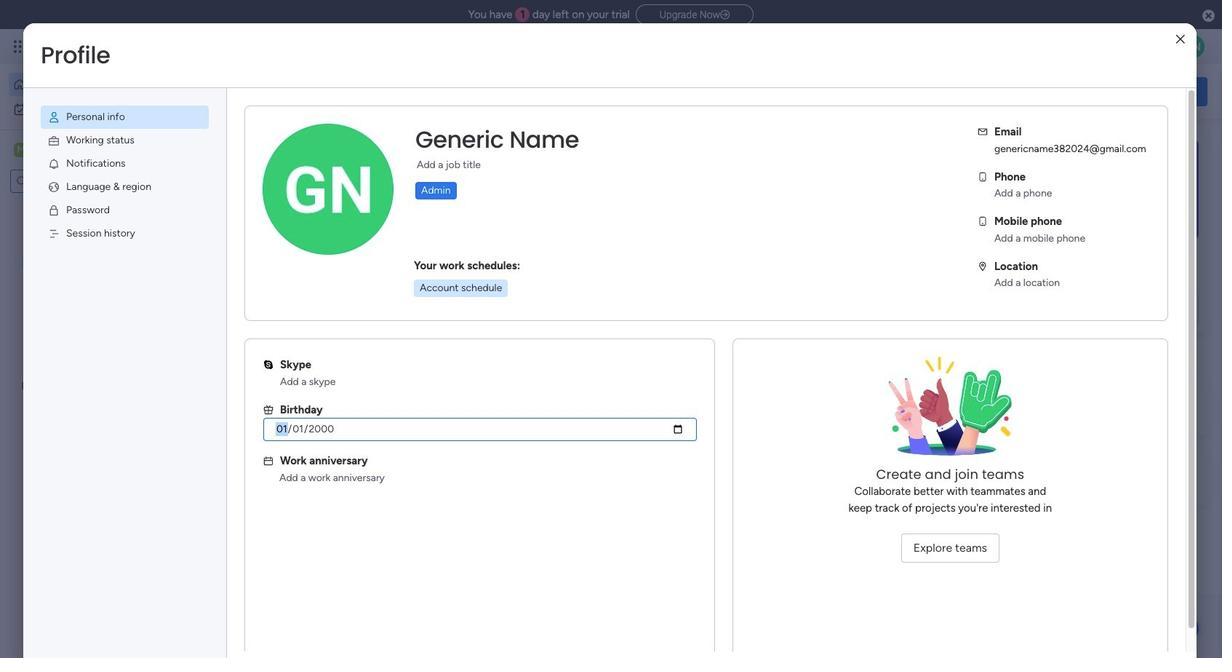 Task type: describe. For each thing, give the bounding box(es) containing it.
templates image image
[[1003, 139, 1195, 240]]

clear search image
[[106, 174, 120, 189]]

workspace image
[[249, 468, 284, 503]]

v2 bolt switch image
[[1115, 83, 1124, 99]]

add to favorites image
[[434, 295, 449, 310]]

6 menu item from the top
[[41, 222, 209, 245]]

1 menu item from the top
[[41, 106, 209, 129]]

close recently visited image
[[225, 148, 242, 165]]

working status image
[[47, 134, 60, 147]]

language & region image
[[47, 181, 60, 194]]

menu menu
[[23, 88, 226, 263]]

Search in workspace field
[[31, 173, 104, 190]]

dapulse rightstroke image
[[721, 9, 730, 20]]

getting started element
[[990, 377, 1208, 435]]

public board image for component icon
[[243, 295, 259, 311]]

public board image for component image
[[484, 295, 500, 311]]

2 menu item from the top
[[41, 129, 209, 152]]

password image
[[47, 204, 60, 217]]

open update feed (inbox) image
[[225, 376, 242, 393]]

4 menu item from the top
[[41, 175, 209, 199]]

dapulse close image
[[1203, 9, 1216, 23]]

quick search results list box
[[225, 165, 955, 358]]



Task type: locate. For each thing, give the bounding box(es) containing it.
session history image
[[47, 227, 60, 240]]

None field
[[412, 124, 583, 155]]

component image
[[484, 318, 497, 331]]

generic name image
[[1182, 35, 1206, 58]]

Add a birthday date field
[[264, 418, 697, 441]]

public board image up component icon
[[243, 295, 259, 311]]

menu item
[[41, 106, 209, 129], [41, 129, 209, 152], [41, 152, 209, 175], [41, 175, 209, 199], [41, 199, 209, 222], [41, 222, 209, 245]]

v2 user feedback image
[[1002, 83, 1013, 100]]

0 horizontal spatial public board image
[[243, 295, 259, 311]]

2 option from the top
[[9, 98, 177, 121]]

component image
[[243, 318, 256, 331]]

notifications image
[[47, 157, 60, 170]]

1 vertical spatial option
[[9, 98, 177, 121]]

2 public board image from the left
[[484, 295, 500, 311]]

option up the workspace selection element
[[9, 98, 177, 121]]

personal info image
[[47, 111, 60, 124]]

workspace image
[[14, 142, 28, 158]]

option
[[9, 73, 177, 96], [9, 98, 177, 121]]

select product image
[[13, 39, 28, 54]]

close my workspaces image
[[225, 425, 242, 442]]

1 option from the top
[[9, 73, 177, 96]]

close image
[[1177, 34, 1186, 45]]

no teams image
[[878, 357, 1024, 466]]

0 vertical spatial option
[[9, 73, 177, 96]]

workspace selection element
[[14, 141, 122, 160]]

option up personal info icon
[[9, 73, 177, 96]]

public board image
[[243, 295, 259, 311], [484, 295, 500, 311]]

3 menu item from the top
[[41, 152, 209, 175]]

5 menu item from the top
[[41, 199, 209, 222]]

1 horizontal spatial public board image
[[484, 295, 500, 311]]

public board image up component image
[[484, 295, 500, 311]]

1 public board image from the left
[[243, 295, 259, 311]]



Task type: vqa. For each thing, say whether or not it's contained in the screenshot.
Workspace selection element
yes



